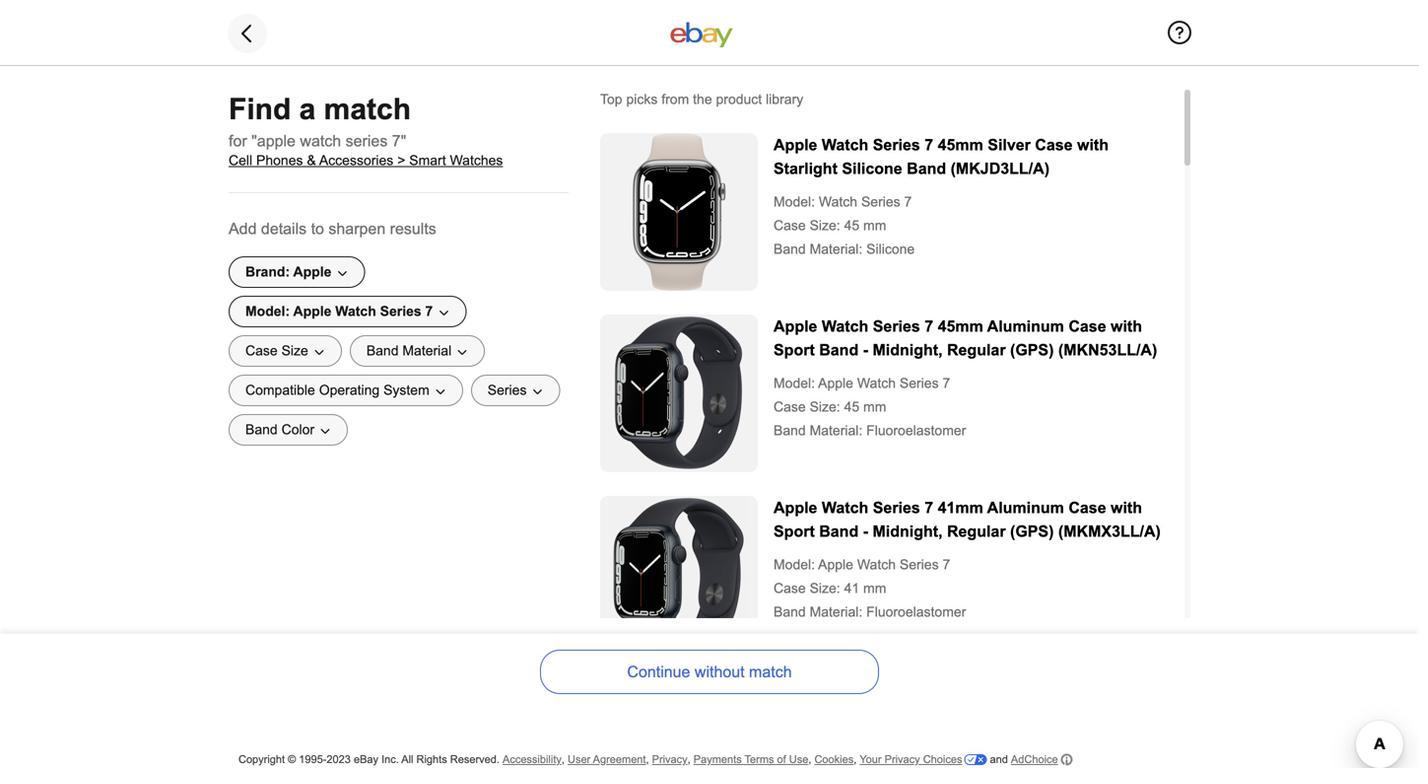 Task type: vqa. For each thing, say whether or not it's contained in the screenshot.


Task type: locate. For each thing, give the bounding box(es) containing it.
2 - from the top
[[863, 523, 869, 540]]

2 regular from the top
[[948, 523, 1006, 540]]

from
[[662, 92, 689, 107]]

7 for apple watch series 7 45mm silver case with starlight silicone band (mkjd3ll/a)
[[925, 136, 934, 154]]

aluminum right 41mm
[[988, 499, 1065, 517]]

2 , from the left
[[646, 753, 649, 766]]

aluminum inside apple watch series 7 45mm aluminum case with sport band - midnight, regular (gps) (mkn53ll/a)
[[988, 317, 1065, 335]]

apple inside apple watch series 7 41mm aluminum case with sport band - midnight, regular (gps) (mkmx3ll/a)
[[774, 499, 818, 517]]

- inside apple watch series 7 45mm aluminum case with sport band - midnight, regular (gps) (mkn53ll/a)
[[863, 341, 869, 359]]

, left privacy link
[[646, 753, 649, 766]]

the
[[693, 92, 712, 107]]

sport inside apple watch series 7 45mm aluminum case with sport band - midnight, regular (gps) (mkn53ll/a)
[[774, 341, 815, 359]]

sport up model: apple watch series 7 case size: 41 mm band material: fluoroelastomer
[[774, 523, 815, 540]]

0 vertical spatial size:
[[810, 218, 841, 233]]

and
[[990, 753, 1009, 766]]

(gps) left (mkmx3ll/a)
[[1011, 523, 1054, 540]]

results
[[390, 220, 437, 238]]

(gps) for (mkn53ll/a)
[[1011, 341, 1054, 359]]

(mkmx3ll/a)
[[1059, 523, 1161, 540]]

size: inside model: apple watch series 7 case size: 45 mm band material: fluoroelastomer
[[810, 399, 841, 415]]

1 vertical spatial aluminum
[[988, 499, 1065, 517]]

3 material: from the top
[[810, 604, 863, 620]]

1 material: from the top
[[810, 242, 863, 257]]

sport inside apple watch series 7 41mm aluminum case with sport band - midnight, regular (gps) (mkmx3ll/a)
[[774, 523, 815, 540]]

with right silver
[[1078, 136, 1109, 154]]

model: inside model: apple watch series 7 case size: 41 mm band material: fluoroelastomer
[[774, 557, 815, 572]]

2 model: from the top
[[774, 376, 815, 391]]

1 size: from the top
[[810, 218, 841, 233]]

0 vertical spatial 45
[[845, 218, 860, 233]]

your privacy choices link
[[860, 753, 987, 766]]

45 inside model: watch series 7 case size: 45 mm band material: silicone
[[845, 218, 860, 233]]

model: for apple watch series 7 41mm aluminum case with sport band - midnight, regular (gps) (mkmx3ll/a)
[[774, 557, 815, 572]]

series up model: apple watch series 7 case size: 45 mm band material: fluoroelastomer
[[873, 317, 921, 335]]

regular inside apple watch series 7 45mm aluminum case with sport band - midnight, regular (gps) (mkn53ll/a)
[[948, 341, 1006, 359]]

7
[[925, 136, 934, 154], [905, 194, 912, 210], [925, 317, 934, 335], [943, 376, 951, 391], [925, 499, 934, 517], [943, 557, 951, 572]]

series for model: watch series 7 case size: 45 mm band material: silicone
[[862, 194, 901, 210]]

series inside model: watch series 7 case size: 45 mm band material: silicone
[[862, 194, 901, 210]]

(gps)
[[1011, 341, 1054, 359], [1011, 523, 1054, 540]]

aluminum up (mkn53ll/a)
[[988, 317, 1065, 335]]

2 size: from the top
[[810, 399, 841, 415]]

2 mm from the top
[[864, 399, 887, 415]]

1 vertical spatial size:
[[810, 399, 841, 415]]

2 material: from the top
[[810, 423, 863, 438]]

45mm inside 'apple watch series 7 45mm silver case with starlight silicone band (mkjd3ll/a)'
[[938, 136, 984, 154]]

midnight, up model: apple watch series 7 case size: 45 mm band material: fluoroelastomer
[[873, 341, 943, 359]]

band
[[907, 160, 947, 177], [774, 242, 806, 257], [820, 341, 859, 359], [774, 423, 806, 438], [820, 523, 859, 540], [774, 604, 806, 620]]

45mm for midnight,
[[938, 317, 984, 335]]

0 vertical spatial sport
[[774, 341, 815, 359]]

mm
[[864, 218, 887, 233], [864, 399, 887, 415], [864, 581, 887, 596]]

match inside button
[[749, 663, 792, 681]]

(gps) inside apple watch series 7 45mm aluminum case with sport band - midnight, regular (gps) (mkn53ll/a)
[[1011, 341, 1054, 359]]

ebay
[[354, 753, 379, 766]]

fluoroelastomer
[[867, 423, 967, 438], [867, 604, 967, 620]]

midnight,
[[873, 341, 943, 359], [873, 523, 943, 540]]

0 vertical spatial match
[[324, 93, 411, 126]]

watches
[[450, 153, 503, 168]]

- inside apple watch series 7 41mm aluminum case with sport band - midnight, regular (gps) (mkmx3ll/a)
[[863, 523, 869, 540]]

3 mm from the top
[[864, 581, 887, 596]]

0 vertical spatial mm
[[864, 218, 887, 233]]

2023
[[327, 753, 351, 766]]

match right without
[[749, 663, 792, 681]]

case
[[1036, 136, 1073, 154], [774, 218, 806, 233], [1069, 317, 1107, 335], [774, 399, 806, 415], [1069, 499, 1107, 517], [774, 581, 806, 596]]

watch inside model: apple watch series 7 case size: 41 mm band material: fluoroelastomer
[[858, 557, 896, 572]]

(mkjd3ll/a)
[[951, 160, 1050, 177]]

0 vertical spatial aluminum
[[988, 317, 1065, 335]]

copyright
[[239, 753, 285, 766]]

apple for apple watch series 7 45mm silver case with starlight silicone band (mkjd3ll/a)
[[774, 136, 818, 154]]

material: inside model: apple watch series 7 case size: 45 mm band material: fluoroelastomer
[[810, 423, 863, 438]]

apple watch series 7 41mm aluminum case with sport band - midnight, regular (gps) (mkmx3ll/a)
[[774, 499, 1161, 540]]

5 , from the left
[[854, 753, 857, 766]]

0 vertical spatial (gps)
[[1011, 341, 1054, 359]]

privacy
[[652, 753, 688, 766], [885, 753, 921, 766]]

series inside apple watch series 7 45mm aluminum case with sport band - midnight, regular (gps) (mkn53ll/a)
[[873, 317, 921, 335]]

without
[[695, 663, 745, 681]]

2 fluoroelastomer from the top
[[867, 604, 967, 620]]

mm inside model: apple watch series 7 case size: 45 mm band material: fluoroelastomer
[[864, 399, 887, 415]]

with up (mkn53ll/a)
[[1111, 317, 1143, 335]]

band inside apple watch series 7 41mm aluminum case with sport band - midnight, regular (gps) (mkmx3ll/a)
[[820, 523, 859, 540]]

1 vertical spatial match
[[749, 663, 792, 681]]

0 vertical spatial -
[[863, 341, 869, 359]]

sport
[[774, 341, 815, 359], [774, 523, 815, 540]]

cell phones & accessories > smart watches button
[[229, 153, 503, 169]]

midnight, inside apple watch series 7 41mm aluminum case with sport band - midnight, regular (gps) (mkmx3ll/a)
[[873, 523, 943, 540]]

1 vertical spatial (gps)
[[1011, 523, 1054, 540]]

2 privacy from the left
[[885, 753, 921, 766]]

match inside find a match for "apple watch series 7" cell phones & accessories > smart watches
[[324, 93, 411, 126]]

sport for apple watch series 7 45mm aluminum case with sport band - midnight, regular (gps) (mkn53ll/a)
[[774, 341, 815, 359]]

0 vertical spatial midnight,
[[873, 341, 943, 359]]

1 vertical spatial midnight,
[[873, 523, 943, 540]]

apple for apple watch series 7 41mm aluminum case with sport band - midnight, regular (gps) (mkmx3ll/a)
[[774, 499, 818, 517]]

band inside model: apple watch series 7 case size: 41 mm band material: fluoroelastomer
[[774, 604, 806, 620]]

0 vertical spatial 45mm
[[938, 136, 984, 154]]

your
[[860, 753, 882, 766]]

, left user
[[562, 753, 565, 766]]

>
[[398, 153, 406, 168]]

0 horizontal spatial match
[[324, 93, 411, 126]]

(gps) left (mkn53ll/a)
[[1011, 341, 1054, 359]]

series
[[873, 136, 921, 154], [862, 194, 901, 210], [873, 317, 921, 335], [900, 376, 939, 391], [873, 499, 921, 517], [900, 557, 939, 572]]

7 for apple watch series 7 45mm aluminum case with sport band - midnight, regular (gps) (mkn53ll/a)
[[925, 317, 934, 335]]

1 , from the left
[[562, 753, 565, 766]]

1 horizontal spatial privacy
[[885, 753, 921, 766]]

silicone inside 'apple watch series 7 45mm silver case with starlight silicone band (mkjd3ll/a)'
[[842, 160, 903, 177]]

1 horizontal spatial match
[[749, 663, 792, 681]]

payments terms of use link
[[694, 753, 809, 766]]

model: inside model: apple watch series 7 case size: 45 mm band material: fluoroelastomer
[[774, 376, 815, 391]]

1 vertical spatial model:
[[774, 376, 815, 391]]

1 vertical spatial mm
[[864, 399, 887, 415]]

1 mm from the top
[[864, 218, 887, 233]]

1 privacy from the left
[[652, 753, 688, 766]]

user
[[568, 753, 591, 766]]

- up model: apple watch series 7 case size: 45 mm band material: fluoroelastomer
[[863, 341, 869, 359]]

fluoroelastomer inside model: apple watch series 7 case size: 41 mm band material: fluoroelastomer
[[867, 604, 967, 620]]

0 vertical spatial model:
[[774, 194, 815, 210]]

series inside model: apple watch series 7 case size: 45 mm band material: fluoroelastomer
[[900, 376, 939, 391]]

(gps) inside apple watch series 7 41mm aluminum case with sport band - midnight, regular (gps) (mkmx3ll/a)
[[1011, 523, 1054, 540]]

0 vertical spatial material:
[[810, 242, 863, 257]]

midnight, down 41mm
[[873, 523, 943, 540]]

1 vertical spatial silicone
[[867, 242, 915, 257]]

watch inside 'apple watch series 7 45mm silver case with starlight silicone band (mkjd3ll/a)'
[[822, 136, 869, 154]]

watch inside apple watch series 7 45mm aluminum case with sport band - midnight, regular (gps) (mkn53ll/a)
[[822, 317, 869, 335]]

series inside 'apple watch series 7 45mm silver case with starlight silicone band (mkjd3ll/a)'
[[873, 136, 921, 154]]

aluminum
[[988, 317, 1065, 335], [988, 499, 1065, 517]]

aluminum for (mkn53ll/a)
[[988, 317, 1065, 335]]

fluoroelastomer inside model: apple watch series 7 case size: 45 mm band material: fluoroelastomer
[[867, 423, 967, 438]]

45mm
[[938, 136, 984, 154], [938, 317, 984, 335]]

size: inside model: apple watch series 7 case size: 41 mm band material: fluoroelastomer
[[810, 581, 841, 596]]

0 vertical spatial regular
[[948, 341, 1006, 359]]

"apple
[[252, 132, 296, 150]]

adchoice
[[1012, 753, 1059, 766]]

1 vertical spatial 45mm
[[938, 317, 984, 335]]

apple
[[774, 136, 818, 154], [774, 317, 818, 335], [819, 376, 854, 391], [774, 499, 818, 517], [819, 557, 854, 572]]

watch for apple watch series 7 45mm silver case with starlight silicone band (mkjd3ll/a)
[[822, 136, 869, 154]]

regular inside apple watch series 7 41mm aluminum case with sport band - midnight, regular (gps) (mkmx3ll/a)
[[948, 523, 1006, 540]]

,
[[562, 753, 565, 766], [646, 753, 649, 766], [688, 753, 691, 766], [809, 753, 812, 766], [854, 753, 857, 766]]

2 vertical spatial mm
[[864, 581, 887, 596]]

add details to sharpen results
[[229, 220, 437, 238]]

45 inside model: apple watch series 7 case size: 45 mm band material: fluoroelastomer
[[845, 399, 860, 415]]

match up "series"
[[324, 93, 411, 126]]

1 vertical spatial 45
[[845, 399, 860, 415]]

material: inside model: apple watch series 7 case size: 41 mm band material: fluoroelastomer
[[810, 604, 863, 620]]

find
[[229, 93, 291, 126]]

case inside 'apple watch series 7 45mm silver case with starlight silicone band (mkjd3ll/a)'
[[1036, 136, 1073, 154]]

7"
[[392, 132, 407, 150]]

1 45 from the top
[[845, 218, 860, 233]]

match
[[324, 93, 411, 126], [749, 663, 792, 681]]

case inside model: apple watch series 7 case size: 45 mm band material: fluoroelastomer
[[774, 399, 806, 415]]

1 (gps) from the top
[[1011, 341, 1054, 359]]

1 fluoroelastomer from the top
[[867, 423, 967, 438]]

fluoroelastomer for 45mm
[[867, 423, 967, 438]]

band for model: apple watch series 7 case size: 45 mm band material: fluoroelastomer
[[774, 423, 806, 438]]

1 vertical spatial regular
[[948, 523, 1006, 540]]

2 sport from the top
[[774, 523, 815, 540]]

series up model: watch series 7 case size: 45 mm band material: silicone
[[873, 136, 921, 154]]

band inside model: apple watch series 7 case size: 45 mm band material: fluoroelastomer
[[774, 423, 806, 438]]

45
[[845, 218, 860, 233], [845, 399, 860, 415]]

45mm inside apple watch series 7 45mm aluminum case with sport band - midnight, regular (gps) (mkn53ll/a)
[[938, 317, 984, 335]]

mm for 41mm
[[864, 581, 887, 596]]

watch
[[822, 136, 869, 154], [819, 194, 858, 210], [822, 317, 869, 335], [858, 376, 896, 391], [822, 499, 869, 517], [858, 557, 896, 572]]

accessibility link
[[503, 753, 562, 766]]

with
[[1078, 136, 1109, 154], [1111, 317, 1143, 335], [1111, 499, 1143, 517]]

product
[[716, 92, 762, 107]]

1 vertical spatial -
[[863, 523, 869, 540]]

0 vertical spatial with
[[1078, 136, 1109, 154]]

2 (gps) from the top
[[1011, 523, 1054, 540]]

- up model: apple watch series 7 case size: 41 mm band material: fluoroelastomer
[[863, 523, 869, 540]]

1 vertical spatial fluoroelastomer
[[867, 604, 967, 620]]

2 aluminum from the top
[[988, 499, 1065, 517]]

2 vertical spatial size:
[[810, 581, 841, 596]]

2 45 from the top
[[845, 399, 860, 415]]

apple inside 'apple watch series 7 45mm silver case with starlight silicone band (mkjd3ll/a)'
[[774, 136, 818, 154]]

1 midnight, from the top
[[873, 341, 943, 359]]

1 - from the top
[[863, 341, 869, 359]]

regular
[[948, 341, 1006, 359], [948, 523, 1006, 540]]

copyright © 1995-2023 ebay inc. all rights reserved. accessibility , user agreement , privacy , payments terms of use , cookies , your privacy choices
[[239, 753, 963, 766]]

midnight, inside apple watch series 7 45mm aluminum case with sport band - midnight, regular (gps) (mkn53ll/a)
[[873, 341, 943, 359]]

accessories
[[319, 153, 394, 168]]

sport up model: apple watch series 7 case size: 45 mm band material: fluoroelastomer
[[774, 341, 815, 359]]

1 regular from the top
[[948, 341, 1006, 359]]

, left your
[[854, 753, 857, 766]]

2 vertical spatial with
[[1111, 499, 1143, 517]]

privacy left payments
[[652, 753, 688, 766]]

-
[[863, 341, 869, 359], [863, 523, 869, 540]]

continue without match button
[[540, 650, 880, 694]]

model: inside model: watch series 7 case size: 45 mm band material: silicone
[[774, 194, 815, 210]]

with inside 'apple watch series 7 45mm silver case with starlight silicone band (mkjd3ll/a)'
[[1078, 136, 1109, 154]]

watch inside model: watch series 7 case size: 45 mm band material: silicone
[[819, 194, 858, 210]]

1 vertical spatial material:
[[810, 423, 863, 438]]

0 horizontal spatial privacy
[[652, 753, 688, 766]]

size:
[[810, 218, 841, 233], [810, 399, 841, 415], [810, 581, 841, 596]]

model: watch series 7 case size: 45 mm band material: silicone
[[774, 194, 915, 257]]

privacy right your
[[885, 753, 921, 766]]

aluminum inside apple watch series 7 41mm aluminum case with sport band - midnight, regular (gps) (mkmx3ll/a)
[[988, 499, 1065, 517]]

band for apple watch series 7 45mm aluminum case with sport band - midnight, regular (gps) (mkn53ll/a)
[[820, 341, 859, 359]]

phones
[[256, 153, 303, 168]]

series down apple watch series 7 45mm aluminum case with sport band - midnight, regular (gps) (mkn53ll/a)
[[900, 376, 939, 391]]

band inside apple watch series 7 45mm aluminum case with sport band - midnight, regular (gps) (mkn53ll/a)
[[820, 341, 859, 359]]

with inside apple watch series 7 45mm aluminum case with sport band - midnight, regular (gps) (mkn53ll/a)
[[1111, 317, 1143, 335]]

case inside model: watch series 7 case size: 45 mm band material: silicone
[[774, 218, 806, 233]]

reserved.
[[450, 753, 500, 766]]

user agreement link
[[568, 753, 646, 766]]

, left cookies at the bottom of the page
[[809, 753, 812, 766]]

series left 41mm
[[873, 499, 921, 517]]

7 inside model: watch series 7 case size: 45 mm band material: silicone
[[905, 194, 912, 210]]

1 aluminum from the top
[[988, 317, 1065, 335]]

midnight, for 41mm
[[873, 523, 943, 540]]

mm inside model: apple watch series 7 case size: 41 mm band material: fluoroelastomer
[[864, 581, 887, 596]]

series down apple watch series 7 41mm aluminum case with sport band - midnight, regular (gps) (mkmx3ll/a)
[[900, 557, 939, 572]]

1 model: from the top
[[774, 194, 815, 210]]

size: for apple watch series 7 45mm aluminum case with sport band - midnight, regular (gps) (mkn53ll/a)
[[810, 399, 841, 415]]

2 midnight, from the top
[[873, 523, 943, 540]]

2 vertical spatial model:
[[774, 557, 815, 572]]

3 model: from the top
[[774, 557, 815, 572]]

1 45mm from the top
[[938, 136, 984, 154]]

- for 41mm
[[863, 523, 869, 540]]

1 sport from the top
[[774, 341, 815, 359]]

model:
[[774, 194, 815, 210], [774, 376, 815, 391], [774, 557, 815, 572]]

series for apple watch series 7 45mm silver case with starlight silicone band (mkjd3ll/a)
[[873, 136, 921, 154]]

silicone
[[842, 160, 903, 177], [867, 242, 915, 257]]

1 vertical spatial with
[[1111, 317, 1143, 335]]

with inside apple watch series 7 41mm aluminum case with sport band - midnight, regular (gps) (mkmx3ll/a)
[[1111, 499, 1143, 517]]

material:
[[810, 242, 863, 257], [810, 423, 863, 438], [810, 604, 863, 620]]

7 inside apple watch series 7 45mm aluminum case with sport band - midnight, regular (gps) (mkn53ll/a)
[[925, 317, 934, 335]]

watch inside apple watch series 7 41mm aluminum case with sport band - midnight, regular (gps) (mkmx3ll/a)
[[822, 499, 869, 517]]

cookies link
[[815, 753, 854, 766]]

model: apple watch series 7 case size: 45 mm band material: fluoroelastomer
[[774, 376, 967, 438]]

use
[[790, 753, 809, 766]]

7 inside apple watch series 7 41mm aluminum case with sport band - midnight, regular (gps) (mkmx3ll/a)
[[925, 499, 934, 517]]

0 vertical spatial fluoroelastomer
[[867, 423, 967, 438]]

2 vertical spatial material:
[[810, 604, 863, 620]]

watch
[[300, 132, 341, 150]]

- for 45mm
[[863, 341, 869, 359]]

details
[[261, 220, 307, 238]]

series down 'apple watch series 7 45mm silver case with starlight silicone band (mkjd3ll/a)'
[[862, 194, 901, 210]]

1 vertical spatial sport
[[774, 523, 815, 540]]

cookies
[[815, 753, 854, 766]]

with up (mkmx3ll/a)
[[1111, 499, 1143, 517]]

3 size: from the top
[[810, 581, 841, 596]]

2 45mm from the top
[[938, 317, 984, 335]]

7 inside 'apple watch series 7 45mm silver case with starlight silicone band (mkjd3ll/a)'
[[925, 136, 934, 154]]

0 vertical spatial silicone
[[842, 160, 903, 177]]

, left payments
[[688, 753, 691, 766]]

watch inside model: apple watch series 7 case size: 45 mm band material: fluoroelastomer
[[858, 376, 896, 391]]

series inside apple watch series 7 41mm aluminum case with sport band - midnight, regular (gps) (mkmx3ll/a)
[[873, 499, 921, 517]]

apple inside apple watch series 7 45mm aluminum case with sport band - midnight, regular (gps) (mkn53ll/a)
[[774, 317, 818, 335]]



Task type: describe. For each thing, give the bounding box(es) containing it.
(gps) for (mkmx3ll/a)
[[1011, 523, 1054, 540]]

of
[[778, 753, 787, 766]]

a
[[299, 93, 316, 126]]

sharpen
[[329, 220, 386, 238]]

find a match for "apple watch series 7" cell phones & accessories > smart watches
[[229, 93, 503, 168]]

watch for apple watch series 7 41mm aluminum case with sport band - midnight, regular (gps) (mkmx3ll/a)
[[822, 499, 869, 517]]

41
[[845, 581, 860, 596]]

&
[[307, 153, 316, 168]]

aluminum for (mkmx3ll/a)
[[988, 499, 1065, 517]]

series inside model: apple watch series 7 case size: 41 mm band material: fluoroelastomer
[[900, 557, 939, 572]]

privacy link
[[652, 753, 688, 766]]

silicone inside model: watch series 7 case size: 45 mm band material: silicone
[[867, 242, 915, 257]]

size: inside model: watch series 7 case size: 45 mm band material: silicone
[[810, 218, 841, 233]]

apple watch series 7 45mm aluminum case with sport band - midnight, regular (gps) (mkn53ll/a)
[[774, 317, 1158, 359]]

material: for apple watch series 7 41mm aluminum case with sport band - midnight, regular (gps) (mkmx3ll/a)
[[810, 604, 863, 620]]

inc.
[[382, 753, 399, 766]]

7 for apple watch series 7 41mm aluminum case with sport band - midnight, regular (gps) (mkmx3ll/a)
[[925, 499, 934, 517]]

choices
[[924, 753, 963, 766]]

case inside apple watch series 7 45mm aluminum case with sport band - midnight, regular (gps) (mkn53ll/a)
[[1069, 317, 1107, 335]]

with for apple watch series 7 45mm silver case with starlight silicone band (mkjd3ll/a)
[[1078, 136, 1109, 154]]

starlight
[[774, 160, 838, 177]]

size: for apple watch series 7 41mm aluminum case with sport band - midnight, regular (gps) (mkmx3ll/a)
[[810, 581, 841, 596]]

match for a
[[324, 93, 411, 126]]

model: for apple watch series 7 45mm aluminum case with sport band - midnight, regular (gps) (mkn53ll/a)
[[774, 376, 815, 391]]

material: for apple watch series 7 45mm aluminum case with sport band - midnight, regular (gps) (mkn53ll/a)
[[810, 423, 863, 438]]

rights
[[417, 753, 447, 766]]

top picks from the product library
[[600, 92, 804, 107]]

band for model: apple watch series 7 case size: 41 mm band material: fluoroelastomer
[[774, 604, 806, 620]]

regular for 41mm
[[948, 523, 1006, 540]]

(mkn53ll/a)
[[1059, 341, 1158, 359]]

7 for model: watch series 7 case size: 45 mm band material: silicone
[[905, 194, 912, 210]]

3 , from the left
[[688, 753, 691, 766]]

watch for apple watch series 7 45mm aluminum case with sport band - midnight, regular (gps) (mkn53ll/a)
[[822, 317, 869, 335]]

41mm
[[938, 499, 984, 517]]

continue
[[628, 663, 691, 681]]

accessibility
[[503, 753, 562, 766]]

series for apple watch series 7 45mm aluminum case with sport band - midnight, regular (gps) (mkn53ll/a)
[[873, 317, 921, 335]]

library
[[766, 92, 804, 107]]

terms
[[745, 753, 775, 766]]

model: for apple watch series 7 45mm silver case with starlight silicone band (mkjd3ll/a)
[[774, 194, 815, 210]]

band inside model: watch series 7 case size: 45 mm band material: silicone
[[774, 242, 806, 257]]

watch for model: watch series 7 case size: 45 mm band material: silicone
[[819, 194, 858, 210]]

with for apple watch series 7 45mm aluminum case with sport band - midnight, regular (gps) (mkn53ll/a)
[[1111, 317, 1143, 335]]

7 inside model: apple watch series 7 case size: 45 mm band material: fluoroelastomer
[[943, 376, 951, 391]]

apple inside model: apple watch series 7 case size: 41 mm band material: fluoroelastomer
[[819, 557, 854, 572]]

sport for apple watch series 7 41mm aluminum case with sport band - midnight, regular (gps) (mkmx3ll/a)
[[774, 523, 815, 540]]

material: inside model: watch series 7 case size: 45 mm band material: silicone
[[810, 242, 863, 257]]

to
[[311, 220, 324, 238]]

top
[[600, 92, 623, 107]]

mm for 45mm
[[864, 399, 887, 415]]

comment about your experience on this page. image
[[1168, 21, 1192, 44]]

midnight, for 45mm
[[873, 341, 943, 359]]

adchoice link
[[1012, 752, 1073, 767]]

45mm for (mkjd3ll/a)
[[938, 136, 984, 154]]

smart
[[409, 153, 446, 168]]

7 inside model: apple watch series 7 case size: 41 mm band material: fluoroelastomer
[[943, 557, 951, 572]]

all
[[402, 753, 414, 766]]

series for apple watch series 7 41mm aluminum case with sport band - midnight, regular (gps) (mkmx3ll/a)
[[873, 499, 921, 517]]

mm inside model: watch series 7 case size: 45 mm band material: silicone
[[864, 218, 887, 233]]

band inside 'apple watch series 7 45mm silver case with starlight silicone band (mkjd3ll/a)'
[[907, 160, 947, 177]]

continue without match
[[628, 663, 792, 681]]

apple for apple watch series 7 45mm aluminum case with sport band - midnight, regular (gps) (mkn53ll/a)
[[774, 317, 818, 335]]

silver
[[988, 136, 1031, 154]]

payments
[[694, 753, 742, 766]]

cell
[[229, 153, 253, 168]]

apple watch series 7 45mm silver case with starlight silicone band (mkjd3ll/a)
[[774, 136, 1109, 177]]

4 , from the left
[[809, 753, 812, 766]]

series
[[346, 132, 388, 150]]

case inside model: apple watch series 7 case size: 41 mm band material: fluoroelastomer
[[774, 581, 806, 596]]

with for apple watch series 7 41mm aluminum case with sport band - midnight, regular (gps) (mkmx3ll/a)
[[1111, 499, 1143, 517]]

regular for 45mm
[[948, 341, 1006, 359]]

match for without
[[749, 663, 792, 681]]

agreement
[[593, 753, 646, 766]]

case inside apple watch series 7 41mm aluminum case with sport band - midnight, regular (gps) (mkmx3ll/a)
[[1069, 499, 1107, 517]]

band for apple watch series 7 41mm aluminum case with sport band - midnight, regular (gps) (mkmx3ll/a)
[[820, 523, 859, 540]]

add
[[229, 220, 257, 238]]

apple inside model: apple watch series 7 case size: 45 mm band material: fluoroelastomer
[[819, 376, 854, 391]]

add details group
[[229, 256, 569, 454]]

model: apple watch series 7 case size: 41 mm band material: fluoroelastomer
[[774, 557, 967, 620]]

1995-
[[299, 753, 327, 766]]

fluoroelastomer for 41mm
[[867, 604, 967, 620]]

and adchoice
[[987, 753, 1059, 766]]

©
[[288, 753, 296, 766]]

picks
[[627, 92, 658, 107]]

for
[[229, 132, 247, 150]]



